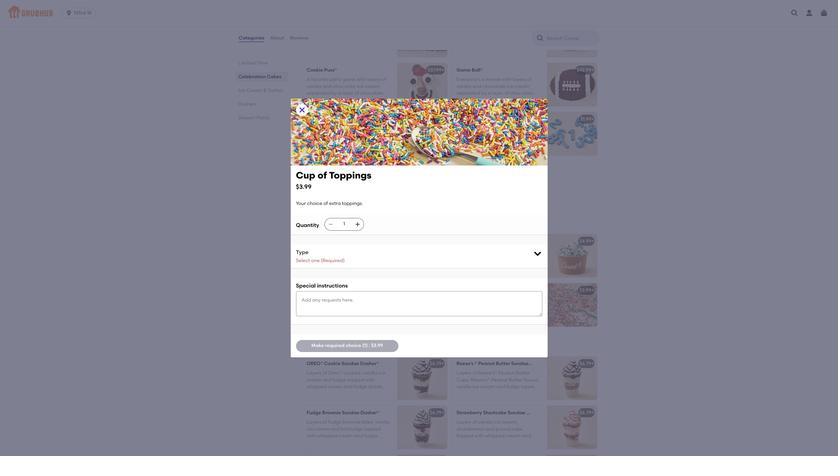 Task type: describe. For each thing, give the bounding box(es) containing it.
heath® sundae dasher® image
[[547, 455, 597, 456]]

it
[[307, 255, 310, 261]]

and down reese's ® peanut butter sundae dasher®
[[496, 384, 505, 390]]

of inside layers of oreo® cookies, vanilla ice cream and fudge topped with whipped cream and fudge drizzle.
[[323, 370, 327, 376]]

and up strawberry shortcake sundae dasher®
[[504, 391, 513, 397]]

limited
[[238, 60, 255, 66]]

dasher® up sauce,
[[530, 361, 549, 367]]

not inside 24 candles to blow out. wish not included.  *candle style may vary
[[372, 126, 379, 132]]

$37.99
[[428, 67, 441, 73]]

your
[[482, 126, 492, 132]]

$3.99 inside cup of toppings $3.99
[[296, 183, 312, 191]]

oreo® cookie sundae dasher®
[[307, 361, 379, 367]]

$4.99 for cup of toppings
[[430, 288, 441, 293]]

scooped
[[457, 239, 477, 244]]

vanilla inside layers of oreo® cookies, vanilla ice cream and fudge topped with whipped cream and fudge drizzle.
[[363, 370, 378, 376]]

Input item quantity number field
[[337, 218, 352, 230]]

reviews button
[[290, 26, 309, 50]]

celebration cakes
[[238, 74, 281, 80]]

123rd st button
[[61, 8, 99, 18]]

sundae for strawberries
[[508, 410, 525, 416]]

0 vertical spatial &
[[263, 88, 267, 93]]

strawberries
[[457, 426, 485, 432]]

ice inside layers of vanilla ice cream, strawberries and pound cake topped with whipped cream and strawberry drizzle.
[[494, 420, 501, 425]]

0 horizontal spatial cookie
[[307, 67, 323, 73]]

0 vertical spatial ice
[[238, 88, 245, 93]]

layers for layers of oreo® cookies, vanilla ice cream and fudge topped with whipped cream and fudge drizzle.
[[307, 370, 321, 376]]

make required choice (1) : $3.99
[[311, 343, 383, 349]]

free
[[321, 311, 330, 316]]

1 vertical spatial choice
[[307, 201, 322, 207]]

or
[[338, 318, 342, 323]]

(required)
[[321, 258, 345, 264]]

of inside number of your choice. we won't tell.  *candle style may vary
[[476, 126, 481, 132]]

$4.99 + for cup of toppings
[[430, 288, 444, 293]]

1 vertical spatial butter
[[516, 370, 530, 376]]

with inside layers of oreo® cookies, vanilla ice cream and fudge topped with whipped cream and fudge drizzle.
[[365, 377, 375, 383]]

1 vertical spatial toppings.
[[342, 201, 363, 207]]

$1.99 for number of your choice. we won't tell.  *candle style may vary
[[580, 116, 591, 122]]

layers of vanilla ice cream, strawberries and pound cake topped with whipped cream and strawberry drizzle.
[[457, 420, 531, 446]]

and inside a sweet and fruity frozen treat that's dairy-free but full of flavor. (vegan & dairy-free dessert*)     *toppings may not be vegan or dairy-free
[[326, 297, 335, 303]]

dessert
[[238, 115, 255, 121]]

topped inside layers of vanilla ice cream, strawberries and pound cake topped with whipped cream and strawberry drizzle.
[[457, 433, 473, 439]]

type select one (required)
[[296, 249, 345, 264]]

cream,
[[502, 420, 518, 425]]

drizzle. inside layers of fudge brownie bites, vanilla ice cream and hot fudge topped with whipped cream and fudge drizzle.
[[307, 440, 322, 446]]

original for the original soft serve™ that started it all. available in a variety of classic and seasonal flavors.
[[316, 248, 334, 254]]

type
[[296, 249, 309, 255]]

reviews
[[290, 35, 309, 41]]

1 horizontal spatial svg image
[[533, 249, 542, 258]]

reese's ® peanut butter sundae dasher®
[[457, 361, 549, 367]]

dasher® for strawberries
[[526, 410, 545, 416]]

that's
[[376, 297, 388, 303]]

(1)
[[362, 343, 368, 349]]

bites,
[[362, 420, 374, 425]]

treat
[[363, 297, 374, 303]]

1 vertical spatial reese's®
[[471, 377, 490, 383]]

layers of reese's® peanut butter cups, reese's® peanut butter sauce, vanilla ice cream and fudge topped with whipped cream and fudge drizzle.
[[457, 370, 539, 403]]

1 horizontal spatial dashers
[[301, 341, 330, 349]]

1 vertical spatial cup of toppings image
[[547, 283, 597, 327]]

24 candles to blow out. wish not included.  *candle style may vary
[[307, 126, 380, 138]]

*candle inside 24 candles to blow out. wish not included.  *candle style may vary
[[329, 133, 346, 138]]

0 vertical spatial cream
[[246, 88, 262, 93]]

svg image inside 123rd st button
[[66, 10, 72, 16]]

game ball®
[[457, 67, 483, 73]]

0 vertical spatial free
[[320, 304, 329, 310]]

$42.99
[[577, 67, 591, 73]]

limited time
[[238, 60, 268, 66]]

brownie
[[343, 420, 361, 425]]

toppings for the bottom cup of toppings image
[[473, 288, 494, 293]]

dessert*)
[[332, 311, 352, 316]]

strawberry shortcake sundae dasher®
[[457, 410, 545, 416]]

style inside 24 candles to blow out. wish not included.  *candle style may vary
[[348, 133, 358, 138]]

cup inside cup of toppings $3.99
[[296, 170, 315, 181]]

strawberry
[[457, 440, 481, 446]]

Special instructions text field
[[296, 291, 542, 316]]

0 vertical spatial butter
[[496, 361, 510, 367]]

+ for number of your choice. we won't tell.  *candle style may vary
[[591, 116, 594, 122]]

candles
[[313, 126, 331, 132]]

$6.79 + for fudge brownie sundae dasher®
[[430, 410, 444, 416]]

a
[[307, 297, 310, 303]]

strawberry
[[457, 410, 482, 416]]

$3.99 + for the bottom cup of toppings image
[[580, 288, 594, 293]]

of inside the original soft serve™ that started it all. available in a variety of classic and seasonal flavors.
[[366, 255, 371, 261]]

0 vertical spatial peanut
[[478, 361, 495, 367]]

$1.99 + for number of your choice. we won't tell.  *candle style may vary
[[580, 116, 594, 122]]

classic
[[372, 255, 387, 261]]

fudge brownie sundae dasher®
[[307, 410, 380, 416]]

cup of toppings for the bottom cup of toppings image
[[457, 288, 494, 293]]

with inside layers of fudge brownie bites, vanilla ice cream and hot fudge topped with whipped cream and fudge drizzle.
[[307, 433, 316, 439]]

+ for layers of reese's® peanut butter cups, reese's® peanut butter sauce, vanilla ice cream and fudge topped with whipped cream and fudge drizzle.
[[591, 361, 594, 367]]

cups,
[[457, 377, 470, 383]]

layers of oreo® cookies, vanilla ice cream and fudge topped with whipped cream and fudge drizzle.
[[307, 370, 385, 390]]

make
[[311, 343, 324, 349]]

2 vertical spatial ice
[[478, 239, 485, 244]]

that
[[362, 248, 372, 254]]

game ball® image
[[547, 63, 597, 106]]

dessert packs
[[238, 115, 270, 121]]

strawberry shortcake sundae dasher® image
[[547, 406, 597, 449]]

ball®
[[472, 67, 483, 73]]

out.
[[350, 126, 359, 132]]

original for the original soft serve™
[[316, 239, 335, 244]]

+ for layers of vanilla ice cream, strawberries and pound cake topped with whipped cream and strawberry drizzle.
[[591, 410, 594, 416]]

instructions
[[317, 283, 348, 289]]

$4.99 for scooped ice cream
[[430, 239, 441, 244]]

st
[[87, 10, 92, 16]]

standard candles image
[[397, 112, 447, 156]]

$3.99 + for the top cup of toppings image
[[430, 166, 444, 171]]

and down oreo® at the left bottom
[[323, 377, 332, 383]]

topped inside layers of fudge brownie bites, vanilla ice cream and hot fudge topped with whipped cream and fudge drizzle.
[[364, 426, 381, 432]]

$1.99 for 24 candles to blow out. wish not included.  *candle style may vary
[[431, 116, 441, 122]]

soft for the original soft serve™
[[336, 239, 345, 244]]

+ for a sweet and fruity frozen treat that's dairy-free but full of flavor. (vegan & dairy-free dessert*)     *toppings may not be vegan or dairy-free
[[441, 288, 444, 293]]

whipped inside layers of fudge brownie bites, vanilla ice cream and hot fudge topped with whipped cream and fudge drizzle.
[[317, 433, 337, 439]]

a sweet and fruity frozen treat that's dairy-free but full of flavor. (vegan & dairy-free dessert*)     *toppings may not be vegan or dairy-free
[[307, 297, 388, 323]]

®
[[475, 361, 477, 367]]

numbered
[[457, 116, 481, 122]]

fudge
[[307, 410, 321, 416]]

fudgie the whale® image
[[547, 14, 597, 57]]

oreo®
[[307, 361, 323, 367]]

$37.99 +
[[428, 67, 444, 73]]

0 horizontal spatial ice cream & sorbet
[[238, 88, 283, 93]]

$6.79 for fudge brownie sundae dasher®
[[430, 410, 441, 416]]

cookies,
[[343, 370, 362, 376]]

vanilla inside layers of fudge brownie bites, vanilla ice cream and hot fudge topped with whipped cream and fudge drizzle.
[[375, 420, 390, 425]]

number of your choice. we won't tell.  *candle style may vary
[[457, 126, 531, 138]]

1 horizontal spatial sorbet
[[307, 288, 322, 293]]

ice inside layers of fudge brownie bites, vanilla ice cream and hot fudge topped with whipped cream and fudge drizzle.
[[307, 426, 313, 432]]

*toppings
[[353, 311, 376, 316]]

number
[[457, 126, 475, 132]]

$42.99 +
[[577, 67, 594, 73]]

and inside the original soft serve™ that started it all. available in a variety of classic and seasonal flavors.
[[307, 262, 316, 267]]

celebration
[[238, 74, 266, 80]]

0 vertical spatial reese's®
[[478, 370, 497, 376]]

drizzle. inside layers of vanilla ice cream, strawberries and pound cake topped with whipped cream and strawberry drizzle.
[[482, 440, 497, 446]]

puss®
[[324, 67, 337, 73]]

but
[[330, 304, 338, 310]]

+ for layers of oreo® cookies, vanilla ice cream and fudge topped with whipped cream and fudge drizzle.
[[441, 361, 444, 367]]

may inside a sweet and fruity frozen treat that's dairy-free but full of flavor. (vegan & dairy-free dessert*)     *toppings may not be vegan or dairy-free
[[377, 311, 387, 316]]

and left 'pound'
[[486, 426, 495, 432]]

sweet
[[311, 297, 324, 303]]

of inside layers of reese's® peanut butter cups, reese's® peanut butter sauce, vanilla ice cream and fudge topped with whipped cream and fudge drizzle.
[[472, 370, 477, 376]]

1 vertical spatial your choice of extra toppings.
[[296, 201, 363, 207]]

(vegan
[[367, 304, 383, 310]]

the for the original soft serve™
[[307, 239, 315, 244]]

vanilla inside layers of reese's® peanut butter cups, reese's® peanut butter sauce, vanilla ice cream and fudge topped with whipped cream and fudge drizzle.
[[457, 384, 471, 390]]

+ for layers of fudge brownie bites, vanilla ice cream and hot fudge topped with whipped cream and fudge drizzle.
[[441, 410, 444, 416]]

the original soft serve™ that started it all. available in a variety of classic and seasonal flavors.
[[307, 248, 389, 267]]

vanilla inside layers of vanilla ice cream, strawberries and pound cake topped with whipped cream and strawberry drizzle.
[[478, 420, 493, 425]]

of inside cup of toppings $3.99
[[318, 170, 327, 181]]

1 horizontal spatial free
[[357, 318, 366, 323]]

vary inside number of your choice. we won't tell.  *candle style may vary
[[507, 133, 517, 138]]

0 vertical spatial svg image
[[328, 222, 333, 227]]

main navigation navigation
[[0, 0, 838, 26]]

dasher® for vanilla
[[361, 410, 380, 416]]

available
[[318, 255, 339, 261]]

seasonal
[[317, 262, 337, 267]]

standard
[[307, 116, 328, 122]]

cup for the top cup of toppings image
[[307, 166, 316, 171]]

flavors.
[[338, 262, 354, 267]]

123rd
[[74, 10, 86, 16]]

0 vertical spatial your choice of extra toppings.
[[307, 175, 374, 181]]



Task type: vqa. For each thing, say whether or not it's contained in the screenshot.
$3.99
yes



Task type: locate. For each thing, give the bounding box(es) containing it.
1 vertical spatial peanut
[[499, 370, 515, 376]]

not inside a sweet and fruity frozen treat that's dairy-free but full of flavor. (vegan & dairy-free dessert*)     *toppings may not be vegan or dairy-free
[[307, 318, 314, 323]]

vanilla right cookies,
[[363, 370, 378, 376]]

of inside layers of fudge brownie bites, vanilla ice cream and hot fudge topped with whipped cream and fudge drizzle.
[[323, 420, 327, 425]]

free
[[320, 304, 329, 310], [357, 318, 366, 323]]

1 vertical spatial $3.99 +
[[580, 288, 594, 293]]

ice cream & sorbet up the original soft serve™
[[301, 218, 370, 227]]

*candle down to
[[329, 133, 346, 138]]

dairy- right 'or'
[[343, 318, 357, 323]]

sundae up brownie
[[342, 410, 359, 416]]

brownie
[[322, 410, 341, 416]]

with inside layers of vanilla ice cream, strawberries and pound cake topped with whipped cream and strawberry drizzle.
[[474, 433, 484, 439]]

soft
[[336, 239, 345, 244], [335, 248, 345, 254]]

1 horizontal spatial *candle
[[466, 133, 483, 138]]

hot
[[341, 426, 348, 432]]

cake
[[512, 426, 523, 432]]

:
[[369, 343, 370, 349]]

cup of toppings
[[307, 166, 344, 171], [457, 288, 494, 293]]

standard candles
[[307, 116, 349, 122]]

and
[[307, 262, 316, 267], [326, 297, 335, 303], [323, 377, 332, 383], [344, 384, 353, 390], [496, 384, 505, 390], [504, 391, 513, 397], [331, 426, 340, 432], [486, 426, 495, 432], [354, 433, 363, 439], [522, 433, 531, 439]]

cream down celebration
[[246, 88, 262, 93]]

sheet ice cream cake image
[[397, 14, 447, 57]]

ice down celebration
[[238, 88, 245, 93]]

0 horizontal spatial cup of toppings image
[[397, 161, 447, 205]]

2 horizontal spatial &
[[384, 304, 388, 310]]

24
[[307, 126, 312, 132]]

layers for layers of vanilla ice cream, strawberries and pound cake topped with whipped cream and strawberry drizzle.
[[457, 420, 471, 425]]

free up free
[[320, 304, 329, 310]]

layers up "cups,"
[[457, 370, 471, 376]]

cookie puss® image
[[397, 63, 447, 106]]

cakes
[[267, 74, 281, 80]]

style
[[348, 133, 358, 138], [485, 133, 495, 138]]

1 vertical spatial not
[[307, 318, 314, 323]]

0 horizontal spatial candles
[[329, 116, 349, 122]]

0 horizontal spatial dashers
[[238, 101, 257, 107]]

1 style from the left
[[348, 133, 358, 138]]

whipped inside layers of oreo® cookies, vanilla ice cream and fudge topped with whipped cream and fudge drizzle.
[[307, 384, 326, 390]]

cup of toppings for the top cup of toppings image
[[307, 166, 344, 171]]

and down cookies,
[[344, 384, 353, 390]]

2 candles from the left
[[482, 116, 501, 122]]

0 vertical spatial toppings.
[[353, 175, 374, 181]]

vary down we
[[507, 133, 517, 138]]

candles up your
[[482, 116, 501, 122]]

1 vertical spatial original
[[316, 248, 334, 254]]

drizzle. inside layers of reese's® peanut butter cups, reese's® peanut butter sauce, vanilla ice cream and fudge topped with whipped cream and fudge drizzle.
[[457, 398, 472, 403]]

1 horizontal spatial may
[[377, 311, 387, 316]]

and down all.
[[307, 262, 316, 267]]

1 horizontal spatial style
[[485, 133, 495, 138]]

reese's® down ®
[[471, 377, 490, 383]]

serve™
[[346, 239, 362, 244], [346, 248, 361, 254]]

1 vertical spatial your
[[296, 201, 306, 207]]

whipped down brownie
[[317, 433, 337, 439]]

ice right cookies,
[[379, 370, 385, 376]]

drizzle.
[[368, 384, 384, 390], [457, 398, 472, 403], [307, 440, 322, 446], [482, 440, 497, 446]]

with down strawberries
[[474, 433, 484, 439]]

peanut
[[478, 361, 495, 367], [499, 370, 515, 376], [491, 377, 508, 383]]

2 horizontal spatial cream
[[486, 239, 502, 244]]

0 vertical spatial sorbet
[[268, 88, 283, 93]]

categories
[[239, 35, 264, 41]]

2 horizontal spatial ice
[[478, 239, 485, 244]]

serve™ inside the original soft serve™ that started it all. available in a variety of classic and seasonal flavors.
[[346, 248, 361, 254]]

not down dairy-
[[307, 318, 314, 323]]

vegan
[[322, 318, 336, 323]]

$4.99
[[430, 239, 441, 244], [579, 239, 591, 244], [430, 288, 441, 293]]

with down "cups,"
[[457, 391, 466, 397]]

sorbet up that
[[347, 218, 370, 227]]

packs
[[257, 115, 270, 121]]

$6.79 + for strawberry shortcake sundae dasher®
[[580, 410, 594, 416]]

vanilla right bites,
[[375, 420, 390, 425]]

cup of toppings $3.99
[[296, 170, 372, 191]]

*candle inside number of your choice. we won't tell.  *candle style may vary
[[466, 133, 483, 138]]

original up type select one (required)
[[316, 239, 335, 244]]

scooped ice cream image
[[547, 234, 597, 278]]

with inside layers of reese's® peanut butter cups, reese's® peanut butter sauce, vanilla ice cream and fudge topped with whipped cream and fudge drizzle.
[[457, 391, 466, 397]]

1 horizontal spatial ice
[[301, 218, 312, 227]]

style down your
[[485, 133, 495, 138]]

0 vertical spatial cookie
[[307, 67, 323, 73]]

with down fudge
[[307, 433, 316, 439]]

ice down ®
[[472, 384, 479, 390]]

0 horizontal spatial cup of toppings
[[307, 166, 344, 171]]

0 vertical spatial serve™
[[346, 239, 362, 244]]

1 horizontal spatial &
[[340, 218, 345, 227]]

fruity
[[336, 297, 347, 303]]

dasher® down sauce,
[[526, 410, 545, 416]]

0 horizontal spatial your
[[296, 201, 306, 207]]

flavor.
[[352, 304, 366, 310]]

topped inside layers of reese's® peanut butter cups, reese's® peanut butter sauce, vanilla ice cream and fudge topped with whipped cream and fudge drizzle.
[[521, 384, 538, 390]]

numbered candles image
[[547, 112, 597, 156]]

full
[[339, 304, 346, 310]]

original inside the original soft serve™ that started it all. available in a variety of classic and seasonal flavors.
[[316, 248, 334, 254]]

cup of toppings image
[[397, 161, 447, 205], [547, 283, 597, 327]]

soft for the original soft serve™ that started it all. available in a variety of classic and seasonal flavors.
[[335, 248, 345, 254]]

0 vertical spatial choice
[[318, 175, 333, 181]]

variety
[[350, 255, 365, 261]]

and left the hot at the bottom of page
[[331, 426, 340, 432]]

layers for layers of reese's® peanut butter cups, reese's® peanut butter sauce, vanilla ice cream and fudge topped with whipped cream and fudge drizzle.
[[457, 370, 471, 376]]

0 horizontal spatial may
[[359, 133, 369, 138]]

layers down fudge
[[307, 420, 321, 425]]

1 vertical spatial &
[[340, 218, 345, 227]]

free down *toppings
[[357, 318, 366, 323]]

the up type at the bottom
[[307, 239, 315, 244]]

your
[[307, 175, 317, 181], [296, 201, 306, 207]]

2 vertical spatial cream
[[486, 239, 502, 244]]

layers inside layers of vanilla ice cream, strawberries and pound cake topped with whipped cream and strawberry drizzle.
[[457, 420, 471, 425]]

ice cream & sorbet down celebration cakes in the left of the page
[[238, 88, 283, 93]]

may inside 24 candles to blow out. wish not included.  *candle style may vary
[[359, 133, 369, 138]]

2 vertical spatial choice
[[346, 343, 361, 349]]

1 the from the top
[[307, 239, 315, 244]]

1 vertical spatial the
[[307, 248, 315, 254]]

dashers up dessert
[[238, 101, 257, 107]]

started
[[373, 248, 389, 254]]

2 horizontal spatial sorbet
[[347, 218, 370, 227]]

sundae up cookies,
[[342, 361, 359, 367]]

wish
[[360, 126, 371, 132]]

ice up type at the bottom
[[301, 218, 312, 227]]

1 vertical spatial cookie
[[324, 361, 340, 367]]

the original soft serve™ image
[[397, 234, 447, 278]]

butter left sauce,
[[509, 377, 523, 383]]

required
[[325, 343, 345, 349]]

candles up blow
[[329, 116, 349, 122]]

0 horizontal spatial $1.99 +
[[431, 116, 444, 122]]

1 vertical spatial dashers
[[301, 341, 330, 349]]

layers inside layers of fudge brownie bites, vanilla ice cream and hot fudge topped with whipped cream and fudge drizzle.
[[307, 420, 321, 425]]

categories button
[[238, 26, 265, 50]]

about
[[270, 35, 284, 41]]

1 horizontal spatial not
[[372, 126, 379, 132]]

& down that's
[[384, 304, 388, 310]]

layers inside layers of oreo® cookies, vanilla ice cream and fudge topped with whipped cream and fudge drizzle.
[[307, 370, 321, 376]]

2 style from the left
[[485, 133, 495, 138]]

style inside number of your choice. we won't tell.  *candle style may vary
[[485, 133, 495, 138]]

1 vertical spatial dairy-
[[343, 318, 357, 323]]

tell.
[[457, 133, 464, 138]]

$4.99 +
[[430, 239, 444, 244], [579, 239, 594, 244], [430, 288, 444, 293]]

topped down sauce,
[[521, 384, 538, 390]]

with
[[365, 377, 375, 383], [457, 391, 466, 397], [307, 433, 316, 439], [474, 433, 484, 439]]

butter up sauce,
[[516, 370, 530, 376]]

candles for choice.
[[482, 116, 501, 122]]

topped down cookies,
[[347, 377, 364, 383]]

ice
[[379, 370, 385, 376], [472, 384, 479, 390], [494, 420, 501, 425], [307, 426, 313, 432]]

butter up layers of reese's® peanut butter cups, reese's® peanut butter sauce, vanilla ice cream and fudge topped with whipped cream and fudge drizzle.
[[496, 361, 510, 367]]

special
[[296, 283, 316, 289]]

1 vertical spatial cup of toppings
[[457, 288, 494, 293]]

2 vertical spatial butter
[[509, 377, 523, 383]]

1 horizontal spatial candles
[[482, 116, 501, 122]]

1 horizontal spatial vary
[[507, 133, 517, 138]]

1 horizontal spatial your
[[307, 175, 317, 181]]

2 vertical spatial &
[[384, 304, 388, 310]]

choice.
[[493, 126, 509, 132]]

1 vertical spatial extra
[[329, 201, 341, 207]]

2 horizontal spatial may
[[496, 133, 506, 138]]

numbered candles
[[457, 116, 501, 122]]

about button
[[270, 26, 285, 50]]

0 horizontal spatial ice
[[238, 88, 245, 93]]

cookie left the puss® on the left
[[307, 67, 323, 73]]

0 horizontal spatial sorbet
[[268, 88, 283, 93]]

sundae up cream,
[[508, 410, 525, 416]]

vanilla
[[363, 370, 378, 376], [457, 384, 471, 390], [375, 420, 390, 425], [478, 420, 493, 425]]

dasher® for ice
[[360, 361, 379, 367]]

with down oreo® cookie sundae dasher®
[[365, 377, 375, 383]]

1 vertical spatial ice cream & sorbet
[[301, 218, 370, 227]]

and down cake
[[522, 433, 531, 439]]

vary
[[370, 133, 380, 138], [507, 133, 517, 138]]

& inside a sweet and fruity frozen treat that's dairy-free but full of flavor. (vegan & dairy-free dessert*)     *toppings may not be vegan or dairy-free
[[384, 304, 388, 310]]

sundae up sauce,
[[511, 361, 529, 367]]

$6.79 + for reese's ® peanut butter sundae dasher®
[[580, 361, 594, 367]]

2 vertical spatial sorbet
[[307, 288, 322, 293]]

2 vertical spatial peanut
[[491, 377, 508, 383]]

0 horizontal spatial vary
[[370, 133, 380, 138]]

1 horizontal spatial $3.99 +
[[580, 288, 594, 293]]

0 vertical spatial your
[[307, 175, 317, 181]]

vanilla down "cups,"
[[457, 384, 471, 390]]

& up the original soft serve™
[[340, 218, 345, 227]]

0 horizontal spatial &
[[263, 88, 267, 93]]

of inside a sweet and fruity frozen treat that's dairy-free but full of flavor. (vegan & dairy-free dessert*)     *toppings may not be vegan or dairy-free
[[347, 304, 351, 310]]

1 vertical spatial free
[[357, 318, 366, 323]]

cookie
[[307, 67, 323, 73], [324, 361, 340, 367]]

topped down bites,
[[364, 426, 381, 432]]

2 *candle from the left
[[466, 133, 483, 138]]

scooped ice cream
[[457, 239, 502, 244]]

sorbet image
[[397, 283, 447, 327]]

$4.99 + for scooped ice cream
[[430, 239, 444, 244]]

1 *candle from the left
[[329, 133, 346, 138]]

style down out.
[[348, 133, 358, 138]]

dashers up oreo®
[[301, 341, 330, 349]]

search icon image
[[536, 34, 544, 42]]

1 vertical spatial serve™
[[346, 248, 361, 254]]

sundae for ice
[[342, 361, 359, 367]]

0 vertical spatial original
[[316, 239, 335, 244]]

serve™ for the original soft serve™ that started it all. available in a variety of classic and seasonal flavors.
[[346, 248, 361, 254]]

may inside number of your choice. we won't tell.  *candle style may vary
[[496, 133, 506, 138]]

layers inside layers of reese's® peanut butter cups, reese's® peanut butter sauce, vanilla ice cream and fudge topped with whipped cream and fudge drizzle.
[[457, 370, 471, 376]]

0 horizontal spatial $3.99 +
[[430, 166, 444, 171]]

shortcake
[[483, 410, 507, 416]]

2 $1.99 from the left
[[580, 116, 591, 122]]

choice
[[318, 175, 333, 181], [307, 201, 322, 207], [346, 343, 361, 349]]

$1.99 + for 24 candles to blow out. wish not included.  *candle style may vary
[[431, 116, 444, 122]]

0 vertical spatial dashers
[[238, 101, 257, 107]]

sundae for vanilla
[[342, 410, 359, 416]]

cookie puss®
[[307, 67, 337, 73]]

cup for the bottom cup of toppings image
[[457, 288, 466, 293]]

reese's
[[457, 361, 474, 367]]

1 horizontal spatial $1.99 +
[[580, 116, 594, 122]]

1 horizontal spatial cookie
[[324, 361, 340, 367]]

1 horizontal spatial dairy-
[[343, 318, 357, 323]]

dasher® up bites,
[[361, 410, 380, 416]]

of
[[476, 126, 481, 132], [317, 166, 322, 171], [318, 170, 327, 181], [334, 175, 339, 181], [323, 201, 328, 207], [366, 255, 371, 261], [467, 288, 472, 293], [347, 304, 351, 310], [323, 370, 327, 376], [472, 370, 477, 376], [323, 420, 327, 425], [472, 420, 477, 425]]

all.
[[311, 255, 317, 261]]

vary down wish
[[370, 133, 380, 138]]

dairy- up dairy-
[[307, 304, 320, 310]]

sundae
[[342, 361, 359, 367], [511, 361, 529, 367], [342, 410, 359, 416], [508, 410, 525, 416]]

not right wish
[[372, 126, 379, 132]]

one
[[311, 258, 320, 264]]

the inside the original soft serve™ that started it all. available in a variety of classic and seasonal flavors.
[[307, 248, 315, 254]]

1 $1.99 + from the left
[[431, 116, 444, 122]]

special instructions
[[296, 283, 348, 289]]

1 vary from the left
[[370, 133, 380, 138]]

0 horizontal spatial style
[[348, 133, 358, 138]]

may down (vegan
[[377, 311, 387, 316]]

oreo® cookie sundae dasher® image
[[397, 357, 447, 400]]

0 vertical spatial dairy-
[[307, 304, 320, 310]]

of inside layers of vanilla ice cream, strawberries and pound cake topped with whipped cream and strawberry drizzle.
[[472, 420, 477, 425]]

cream inside layers of vanilla ice cream, strawberries and pound cake topped with whipped cream and strawberry drizzle.
[[506, 433, 521, 439]]

topped inside layers of oreo® cookies, vanilla ice cream and fudge topped with whipped cream and fudge drizzle.
[[347, 377, 364, 383]]

0 horizontal spatial dairy-
[[307, 304, 320, 310]]

time
[[256, 60, 268, 66]]

may down wish
[[359, 133, 369, 138]]

1 horizontal spatial cup of toppings image
[[547, 283, 597, 327]]

and up "but"
[[326, 297, 335, 303]]

drizzle. inside layers of oreo® cookies, vanilla ice cream and fudge topped with whipped cream and fudge drizzle.
[[368, 384, 384, 390]]

1 original from the top
[[316, 239, 335, 244]]

original up available
[[316, 248, 334, 254]]

0 horizontal spatial $1.99
[[431, 116, 441, 122]]

1 candles from the left
[[329, 116, 349, 122]]

+ for 24 candles to blow out. wish not included.  *candle style may vary
[[441, 116, 444, 122]]

may down choice.
[[496, 133, 506, 138]]

0 vertical spatial extra
[[340, 175, 351, 181]]

cream up the original soft serve™
[[314, 218, 338, 227]]

be
[[315, 318, 321, 323]]

pound
[[496, 426, 511, 432]]

soft inside the original soft serve™ that started it all. available in a variety of classic and seasonal flavors.
[[335, 248, 345, 254]]

2 original from the top
[[316, 248, 334, 254]]

2 vary from the left
[[507, 133, 517, 138]]

whipped inside layers of vanilla ice cream, strawberries and pound cake topped with whipped cream and strawberry drizzle.
[[485, 433, 505, 439]]

1 $1.99 from the left
[[431, 116, 441, 122]]

sorbet up sweet
[[307, 288, 322, 293]]

0 vertical spatial cup of toppings
[[307, 166, 344, 171]]

*candle down number
[[466, 133, 483, 138]]

dasher® down :
[[360, 361, 379, 367]]

cookie up oreo® at the left bottom
[[324, 361, 340, 367]]

1 vertical spatial svg image
[[533, 249, 542, 258]]

reese's® down reese's ® peanut butter sundae dasher®
[[478, 370, 497, 376]]

reese's®
[[478, 370, 497, 376], [471, 377, 490, 383]]

whipped down oreo®
[[307, 384, 326, 390]]

sorbet down cakes
[[268, 88, 283, 93]]

0 vertical spatial the
[[307, 239, 315, 244]]

0 vertical spatial not
[[372, 126, 379, 132]]

the original soft serve™
[[307, 239, 362, 244]]

vary inside 24 candles to blow out. wish not included.  *candle style may vary
[[370, 133, 380, 138]]

whipped down "cups,"
[[467, 391, 487, 397]]

ice right scooped
[[478, 239, 485, 244]]

layers down oreo®
[[307, 370, 321, 376]]

+ for the original soft serve™ that started it all. available in a variety of classic and seasonal flavors.
[[441, 239, 444, 244]]

0 vertical spatial $3.99 +
[[430, 166, 444, 171]]

2 $1.99 + from the left
[[580, 116, 594, 122]]

$6.79 for oreo® cookie sundae dasher®
[[430, 361, 441, 367]]

and down brownie
[[354, 433, 363, 439]]

Search Carvel search field
[[546, 35, 597, 41]]

vanilla down shortcake
[[478, 420, 493, 425]]

whipped inside layers of reese's® peanut butter cups, reese's® peanut butter sauce, vanilla ice cream and fudge topped with whipped cream and fudge drizzle.
[[467, 391, 487, 397]]

the
[[307, 239, 315, 244], [307, 248, 315, 254]]

topped up strawberry at the bottom right of the page
[[457, 433, 473, 439]]

ice inside layers of reese's® peanut butter cups, reese's® peanut butter sauce, vanilla ice cream and fudge topped with whipped cream and fudge drizzle.
[[472, 384, 479, 390]]

0 horizontal spatial cream
[[246, 88, 262, 93]]

the for the original soft serve™ that started it all. available in a variety of classic and seasonal flavors.
[[307, 248, 315, 254]]

toppings for the top cup of toppings image
[[323, 166, 344, 171]]

0 vertical spatial soft
[[336, 239, 345, 244]]

$6.79 for reese's ® peanut butter sundae dasher®
[[580, 361, 591, 367]]

candles for blow
[[329, 116, 349, 122]]

layers for layers of fudge brownie bites, vanilla ice cream and hot fudge topped with whipped cream and fudge drizzle.
[[307, 420, 321, 425]]

whipped down 'pound'
[[485, 433, 505, 439]]

quantity
[[296, 222, 319, 229]]

1 vertical spatial ice
[[301, 218, 312, 227]]

svg image
[[791, 9, 799, 17], [820, 9, 828, 17], [66, 10, 72, 16], [298, 106, 306, 114], [355, 222, 360, 227]]

layers up strawberries
[[457, 420, 471, 425]]

reese's ® peanut butter sundae dasher® image
[[547, 357, 597, 400]]

cream
[[307, 377, 322, 383], [328, 384, 342, 390], [480, 384, 495, 390], [488, 391, 503, 397], [315, 426, 329, 432], [338, 433, 353, 439], [506, 433, 521, 439]]

2 the from the top
[[307, 248, 315, 254]]

butter
[[496, 361, 510, 367], [516, 370, 530, 376], [509, 377, 523, 383]]

&
[[263, 88, 267, 93], [340, 218, 345, 227], [384, 304, 388, 310]]

layers of fudge brownie bites, vanilla ice cream and hot fudge topped with whipped cream and fudge drizzle.
[[307, 420, 390, 446]]

toppings
[[323, 166, 344, 171], [329, 170, 372, 181], [473, 288, 494, 293]]

& down celebration cakes in the left of the page
[[263, 88, 267, 93]]

0 horizontal spatial svg image
[[328, 222, 333, 227]]

0 vertical spatial cup of toppings image
[[397, 161, 447, 205]]

bananas foster sundae dasher® image
[[397, 455, 447, 456]]

the up it
[[307, 248, 315, 254]]

cream right scooped
[[486, 239, 502, 244]]

ice inside layers of oreo® cookies, vanilla ice cream and fudge topped with whipped cream and fudge drizzle.
[[379, 370, 385, 376]]

in
[[340, 255, 344, 261]]

toppings inside cup of toppings $3.99
[[329, 170, 372, 181]]

ice down fudge
[[307, 426, 313, 432]]

may
[[359, 133, 369, 138], [496, 133, 506, 138], [377, 311, 387, 316]]

$6.79 + for oreo® cookie sundae dasher®
[[430, 361, 444, 367]]

we
[[510, 126, 518, 132]]

toppings.
[[353, 175, 374, 181], [342, 201, 363, 207]]

1 horizontal spatial ice cream & sorbet
[[301, 218, 370, 227]]

1 horizontal spatial cup of toppings
[[457, 288, 494, 293]]

1 vertical spatial sorbet
[[347, 218, 370, 227]]

0 horizontal spatial *candle
[[329, 133, 346, 138]]

ice up 'pound'
[[494, 420, 501, 425]]

0 horizontal spatial not
[[307, 318, 314, 323]]

select
[[296, 258, 310, 264]]

+ for your choice of extra toppings.
[[441, 166, 444, 171]]

to
[[332, 126, 337, 132]]

svg image
[[328, 222, 333, 227], [533, 249, 542, 258]]

123rd st
[[74, 10, 92, 16]]

serve™ for the original soft serve™
[[346, 239, 362, 244]]

oreo®
[[328, 370, 342, 376]]

0 horizontal spatial free
[[320, 304, 329, 310]]

dairy-
[[307, 304, 320, 310], [343, 318, 357, 323]]

fudge brownie sundae dasher® image
[[397, 406, 447, 449]]

1 horizontal spatial cream
[[314, 218, 338, 227]]

included.
[[307, 133, 328, 138]]

$6.79 for strawberry shortcake sundae dasher®
[[580, 410, 591, 416]]



